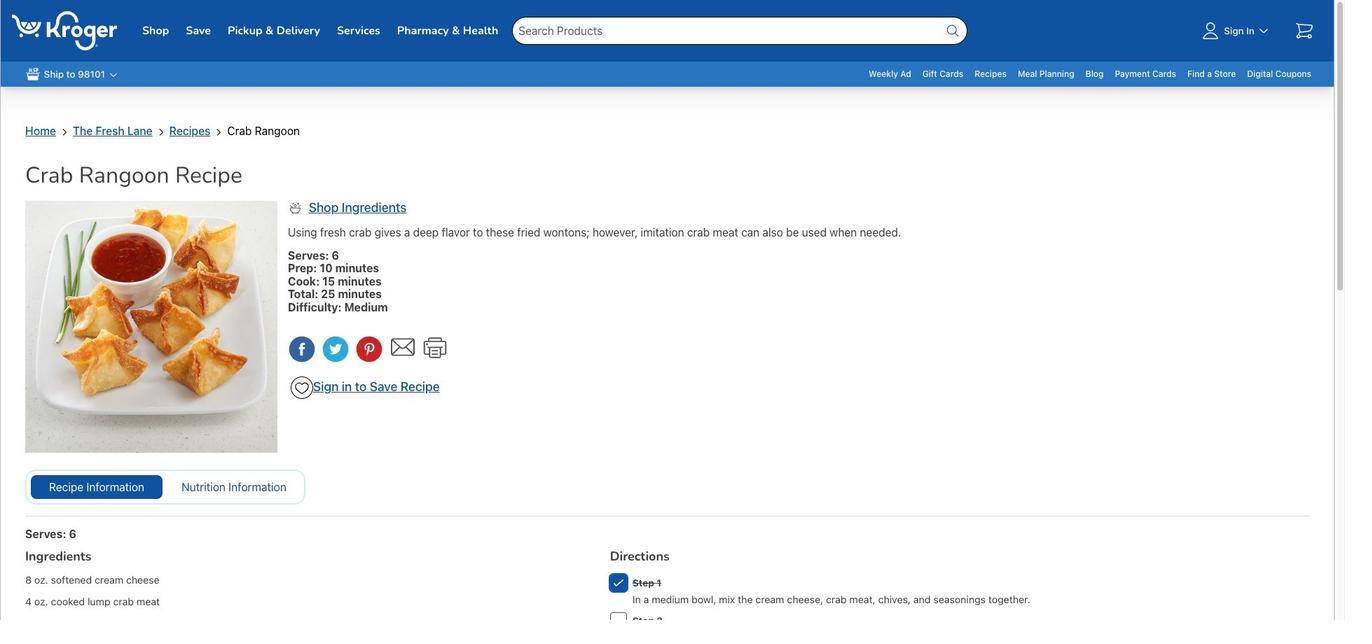 Task type: describe. For each thing, give the bounding box(es) containing it.
share via pinterest image
[[355, 336, 383, 364]]

save crab rangoon recipe recipe to my favorites. image
[[294, 380, 310, 397]]

search image
[[945, 22, 962, 39]]

Search search field
[[512, 17, 968, 45]]

share via facebook image
[[288, 336, 316, 364]]



Task type: vqa. For each thing, say whether or not it's contained in the screenshot.
search 'icon'
yes



Task type: locate. For each thing, give the bounding box(es) containing it.
share via twitter image
[[322, 336, 350, 364]]

None search field
[[512, 0, 968, 62]]

kroger logo image
[[12, 11, 117, 50]]

tab list
[[25, 470, 306, 506]]

None checkbox
[[610, 575, 627, 592]]

None checkbox
[[610, 613, 627, 621]]

share via email image
[[389, 334, 417, 362]]

print recipe image
[[421, 334, 449, 362]]

account menu image
[[1200, 20, 1222, 42]]



